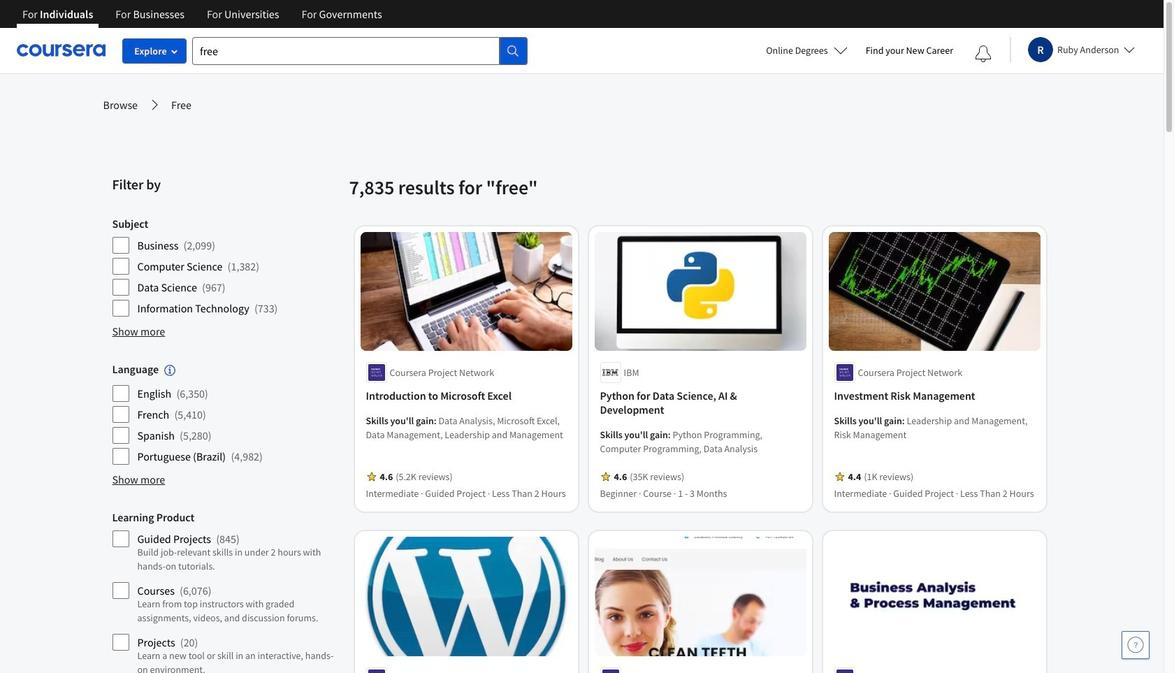 Task type: locate. For each thing, give the bounding box(es) containing it.
What do you want to learn? text field
[[192, 37, 500, 65]]

2 group from the top
[[112, 362, 341, 466]]

2 vertical spatial group
[[112, 511, 341, 673]]

0 vertical spatial group
[[112, 217, 341, 318]]

group
[[112, 217, 341, 318], [112, 362, 341, 466], [112, 511, 341, 673]]

None search field
[[192, 37, 528, 65]]

1 vertical spatial group
[[112, 362, 341, 466]]

coursera image
[[17, 39, 106, 62]]

1 group from the top
[[112, 217, 341, 318]]

3 group from the top
[[112, 511, 341, 673]]



Task type: describe. For each thing, give the bounding box(es) containing it.
information about this filter group image
[[164, 365, 176, 376]]

help center image
[[1128, 637, 1145, 654]]

banner navigation
[[11, 0, 393, 38]]



Task type: vqa. For each thing, say whether or not it's contained in the screenshot.
INFORMATION ABOUT THIS FILTER GROUP icon
yes



